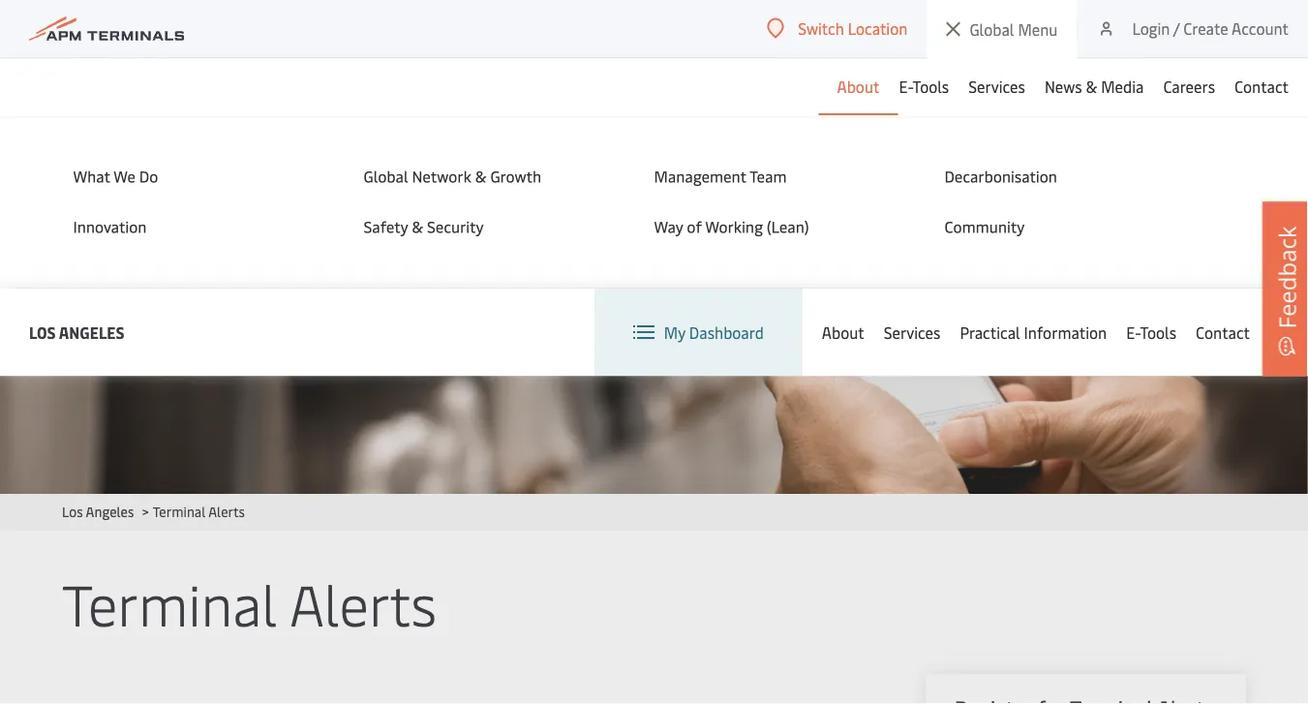 Task type: describe. For each thing, give the bounding box(es) containing it.
my
[[664, 322, 686, 343]]

tools for the bottommost "e-tools" popup button
[[1141, 322, 1177, 343]]

about for about popup button
[[838, 76, 880, 97]]

location
[[848, 18, 908, 39]]

news & media
[[1045, 76, 1144, 97]]

media
[[1102, 76, 1144, 97]]

safety
[[364, 216, 408, 237]]

los angeles
[[29, 322, 125, 342]]

network
[[412, 166, 472, 186]]

team
[[750, 166, 787, 186]]

tools for leftmost "e-tools" popup button
[[913, 76, 950, 97]]

about button
[[822, 289, 865, 376]]

& for security
[[412, 216, 423, 237]]

apm terminals launches global customer alerts solution image
[[0, 145, 1309, 494]]

feedback
[[1271, 226, 1303, 329]]

angeles for los angeles
[[59, 322, 125, 342]]

(lean)
[[767, 216, 809, 237]]

contact for e-tools
[[1196, 322, 1251, 343]]

management team link
[[654, 166, 906, 187]]

of
[[687, 216, 702, 237]]

community link
[[945, 216, 1197, 237]]

switch location
[[798, 18, 908, 39]]

global menu button
[[927, 0, 1078, 59]]

terminal alerts
[[62, 564, 437, 640]]

about for about dropdown button
[[822, 322, 865, 343]]

practical information button
[[960, 289, 1107, 376]]

careers button
[[1164, 57, 1216, 115]]

growth
[[491, 166, 542, 186]]

0 vertical spatial e-tools
[[899, 76, 950, 97]]

& for media
[[1086, 76, 1098, 97]]

security
[[427, 216, 484, 237]]

login / create account
[[1133, 18, 1289, 39]]

login / create account link
[[1097, 0, 1289, 57]]

my dashboard
[[664, 322, 764, 343]]

way of working (lean) link
[[654, 216, 906, 237]]

1 horizontal spatial e-
[[1127, 322, 1141, 343]]

dashboard
[[690, 322, 764, 343]]

management team
[[654, 166, 787, 186]]

global for global network & growth
[[364, 166, 408, 186]]

news & media button
[[1045, 57, 1144, 115]]

1 vertical spatial los angeles link
[[62, 502, 134, 521]]

careers
[[1164, 76, 1216, 97]]

what we do
[[73, 166, 158, 186]]

1 vertical spatial &
[[475, 166, 487, 186]]

services button for e-tools
[[969, 57, 1026, 115]]

switch
[[798, 18, 844, 39]]



Task type: vqa. For each thing, say whether or not it's contained in the screenshot.
possible
no



Task type: locate. For each thing, give the bounding box(es) containing it.
1 vertical spatial services
[[884, 322, 941, 343]]

1 vertical spatial about
[[822, 322, 865, 343]]

e-tools right about popup button
[[899, 76, 950, 97]]

0 horizontal spatial &
[[412, 216, 423, 237]]

1 vertical spatial e-tools
[[1127, 322, 1177, 343]]

1 vertical spatial contact
[[1196, 322, 1251, 343]]

menu
[[1018, 19, 1058, 39]]

& inside "popup button"
[[1086, 76, 1098, 97]]

global up safety
[[364, 166, 408, 186]]

alerts
[[209, 502, 245, 521], [290, 564, 437, 640]]

information
[[1025, 322, 1107, 343]]

2 vertical spatial &
[[412, 216, 423, 237]]

0 horizontal spatial e-tools button
[[899, 57, 950, 115]]

contact left "feedback" button on the right of page
[[1196, 322, 1251, 343]]

1 horizontal spatial los
[[62, 502, 83, 521]]

account
[[1232, 18, 1289, 39]]

1 horizontal spatial &
[[475, 166, 487, 186]]

1 vertical spatial services button
[[884, 289, 941, 376]]

about
[[838, 76, 880, 97], [822, 322, 865, 343]]

1 horizontal spatial services button
[[969, 57, 1026, 115]]

/
[[1174, 18, 1180, 39]]

0 vertical spatial alerts
[[209, 502, 245, 521]]

0 horizontal spatial los
[[29, 322, 56, 342]]

1 horizontal spatial e-tools button
[[1127, 289, 1177, 376]]

management
[[654, 166, 747, 186]]

working
[[706, 216, 763, 237]]

login
[[1133, 18, 1171, 39]]

1 vertical spatial alerts
[[290, 564, 437, 640]]

global
[[970, 19, 1015, 39], [364, 166, 408, 186]]

decarbonisation
[[945, 166, 1058, 186]]

angeles
[[59, 322, 125, 342], [86, 502, 134, 521]]

0 vertical spatial contact button
[[1235, 57, 1289, 115]]

innovation
[[73, 216, 147, 237]]

decarbonisation link
[[945, 166, 1197, 187]]

services right about dropdown button
[[884, 322, 941, 343]]

tools right about popup button
[[913, 76, 950, 97]]

create
[[1184, 18, 1229, 39]]

0 vertical spatial services button
[[969, 57, 1026, 115]]

e-tools button right about popup button
[[899, 57, 950, 115]]

1 horizontal spatial e-tools
[[1127, 322, 1177, 343]]

0 horizontal spatial services
[[884, 322, 941, 343]]

0 vertical spatial los
[[29, 322, 56, 342]]

los
[[29, 322, 56, 342], [62, 502, 83, 521]]

contact down account
[[1235, 76, 1289, 97]]

0 horizontal spatial global
[[364, 166, 408, 186]]

1 vertical spatial e-
[[1127, 322, 1141, 343]]

0 horizontal spatial services button
[[884, 289, 941, 376]]

contact button for careers
[[1235, 57, 1289, 115]]

e-tools button right information
[[1127, 289, 1177, 376]]

terminal right >
[[153, 502, 206, 521]]

0 vertical spatial about
[[838, 76, 880, 97]]

services down global menu 'button'
[[969, 76, 1026, 97]]

0 vertical spatial e-
[[899, 76, 913, 97]]

do
[[139, 166, 158, 186]]

global network & growth
[[364, 166, 542, 186]]

tools
[[913, 76, 950, 97], [1141, 322, 1177, 343]]

0 vertical spatial contact
[[1235, 76, 1289, 97]]

0 vertical spatial los angeles link
[[29, 320, 125, 344]]

what we do link
[[73, 166, 325, 187]]

services
[[969, 76, 1026, 97], [884, 322, 941, 343]]

contact button
[[1235, 57, 1289, 115], [1196, 289, 1251, 376]]

about button
[[838, 57, 880, 115]]

e-tools right information
[[1127, 322, 1177, 343]]

0 horizontal spatial e-tools
[[899, 76, 950, 97]]

services button down global menu
[[969, 57, 1026, 115]]

practical
[[960, 322, 1021, 343]]

e-tools
[[899, 76, 950, 97], [1127, 322, 1177, 343]]

way of working (lean)
[[654, 216, 809, 237]]

los angeles > terminal alerts
[[62, 502, 245, 521]]

global network & growth link
[[364, 166, 616, 187]]

services button for about
[[884, 289, 941, 376]]

contact button for e-tools
[[1196, 289, 1251, 376]]

services for e-tools
[[969, 76, 1026, 97]]

& right safety
[[412, 216, 423, 237]]

global inside 'button'
[[970, 19, 1015, 39]]

e-
[[899, 76, 913, 97], [1127, 322, 1141, 343]]

1 horizontal spatial services
[[969, 76, 1026, 97]]

community
[[945, 216, 1025, 237]]

0 horizontal spatial tools
[[913, 76, 950, 97]]

& right news
[[1086, 76, 1098, 97]]

los for los angeles > terminal alerts
[[62, 502, 83, 521]]

angeles for los angeles > terminal alerts
[[86, 502, 134, 521]]

1 horizontal spatial alerts
[[290, 564, 437, 640]]

0 vertical spatial terminal
[[153, 502, 206, 521]]

2 horizontal spatial &
[[1086, 76, 1098, 97]]

way
[[654, 216, 683, 237]]

global for global menu
[[970, 19, 1015, 39]]

terminal
[[153, 502, 206, 521], [62, 564, 277, 640]]

0 vertical spatial &
[[1086, 76, 1098, 97]]

1 vertical spatial tools
[[1141, 322, 1177, 343]]

services button
[[969, 57, 1026, 115], [884, 289, 941, 376]]

los for los angeles
[[29, 322, 56, 342]]

services for about
[[884, 322, 941, 343]]

1 vertical spatial terminal
[[62, 564, 277, 640]]

0 vertical spatial tools
[[913, 76, 950, 97]]

practical information
[[960, 322, 1107, 343]]

0 vertical spatial angeles
[[59, 322, 125, 342]]

terminal down los angeles > terminal alerts
[[62, 564, 277, 640]]

contact button left "feedback" button on the right of page
[[1196, 289, 1251, 376]]

1 vertical spatial global
[[364, 166, 408, 186]]

safety & security
[[364, 216, 484, 237]]

e- right about popup button
[[899, 76, 913, 97]]

contact button down account
[[1235, 57, 1289, 115]]

0 vertical spatial services
[[969, 76, 1026, 97]]

global menu
[[970, 19, 1058, 39]]

1 vertical spatial los
[[62, 502, 83, 521]]

e-tools button
[[899, 57, 950, 115], [1127, 289, 1177, 376]]

safety & security link
[[364, 216, 616, 237]]

>
[[142, 502, 149, 521]]

global left the menu
[[970, 19, 1015, 39]]

& left growth
[[475, 166, 487, 186]]

feedback button
[[1263, 202, 1309, 376]]

1 vertical spatial angeles
[[86, 502, 134, 521]]

we
[[114, 166, 136, 186]]

1 vertical spatial e-tools button
[[1127, 289, 1177, 376]]

news
[[1045, 76, 1083, 97]]

&
[[1086, 76, 1098, 97], [475, 166, 487, 186], [412, 216, 423, 237]]

1 vertical spatial contact button
[[1196, 289, 1251, 376]]

services button right about dropdown button
[[884, 289, 941, 376]]

contact
[[1235, 76, 1289, 97], [1196, 322, 1251, 343]]

0 horizontal spatial e-
[[899, 76, 913, 97]]

innovation link
[[73, 216, 325, 237]]

contact for careers
[[1235, 76, 1289, 97]]

tools right information
[[1141, 322, 1177, 343]]

switch location button
[[767, 18, 908, 39]]

my dashboard button
[[633, 289, 764, 376]]

los angeles link
[[29, 320, 125, 344], [62, 502, 134, 521]]

0 vertical spatial e-tools button
[[899, 57, 950, 115]]

0 horizontal spatial alerts
[[209, 502, 245, 521]]

1 horizontal spatial tools
[[1141, 322, 1177, 343]]

what
[[73, 166, 110, 186]]

1 horizontal spatial global
[[970, 19, 1015, 39]]

0 vertical spatial global
[[970, 19, 1015, 39]]

e- right information
[[1127, 322, 1141, 343]]



